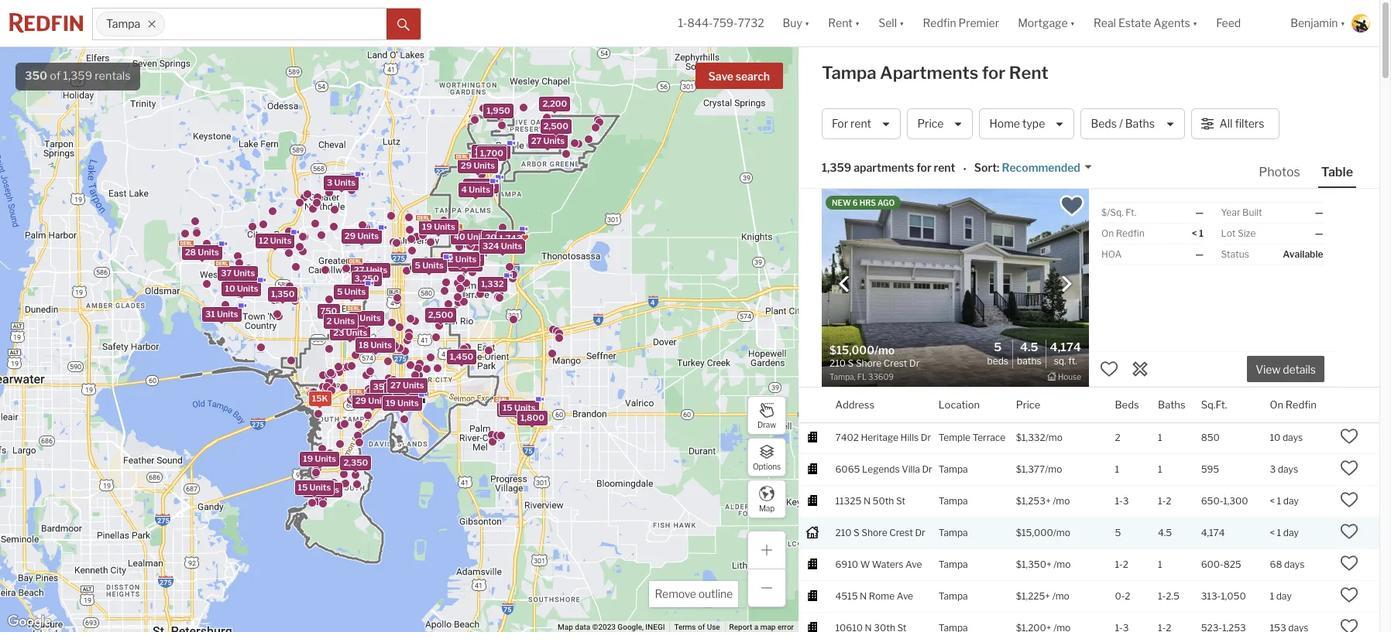 Task type: vqa. For each thing, say whether or not it's contained in the screenshot.


Task type: describe. For each thing, give the bounding box(es) containing it.
beds button
[[1115, 388, 1139, 423]]

1 down 3 days
[[1277, 495, 1281, 507]]

details
[[1283, 364, 1316, 377]]

/mo for $15,000 /mo
[[1053, 527, 1070, 539]]

1 vertical spatial price button
[[1016, 388, 1041, 423]]

report a map error
[[729, 624, 794, 632]]

rome
[[869, 591, 895, 602]]

sell ▾ button
[[869, 0, 914, 46]]

/
[[1119, 117, 1123, 130]]

2 vertical spatial 29 units
[[355, 396, 389, 407]]

map
[[760, 624, 776, 632]]

0 vertical spatial ft.
[[1126, 207, 1136, 218]]

4 up 40 units at the left top
[[466, 180, 472, 191]]

ago
[[878, 198, 895, 208]]

ave for 6910 w waters ave
[[906, 559, 922, 571]]

$15,000 /mo
[[1016, 527, 1070, 539]]

photos
[[1259, 165, 1300, 180]]

/mo for $1,253+ /mo
[[1053, 495, 1070, 507]]

table
[[1321, 165, 1353, 180]]

1,332
[[481, 279, 504, 290]]

▾ for mortgage ▾
[[1070, 17, 1075, 30]]

350 of 1,359 rentals
[[25, 69, 131, 83]]

1 horizontal spatial price
[[1016, 399, 1041, 411]]

1- right 1-3
[[1158, 495, 1166, 507]]

0 vertical spatial <
[[1192, 228, 1197, 239]]

size
[[1238, 228, 1256, 239]]

all filters button
[[1191, 108, 1280, 139]]

n for 4515
[[860, 591, 867, 602]]

terrace
[[973, 432, 1006, 444]]

0 vertical spatial 12 units
[[474, 147, 507, 157]]

previous button image
[[837, 276, 852, 292]]

1 vertical spatial beds
[[987, 356, 1009, 367]]

1 vertical spatial 15
[[297, 482, 307, 493]]

outline
[[699, 588, 733, 601]]

on inside button
[[1270, 399, 1284, 411]]

0 horizontal spatial 19
[[303, 454, 313, 465]]

recommended
[[1002, 161, 1080, 175]]

location
[[939, 399, 980, 411]]

4.5 for 4.5
[[1158, 527, 1172, 539]]

317 units
[[387, 385, 425, 396]]

on redfin button
[[1270, 388, 1317, 423]]

inegi
[[646, 624, 665, 632]]

dr for 6065 legends villa dr
[[922, 464, 932, 475]]

850
[[1201, 432, 1220, 444]]

draw button
[[747, 397, 786, 435]]

1 vertical spatial 12 units
[[258, 235, 291, 246]]

0 vertical spatial on redfin
[[1101, 228, 1145, 239]]

•
[[963, 162, 967, 176]]

mortgage ▾ button
[[1009, 0, 1084, 46]]

options button
[[747, 438, 786, 477]]

1 up 1-3
[[1115, 464, 1119, 475]]

4 up 23 units
[[352, 313, 357, 324]]

2 horizontal spatial 27 units
[[531, 135, 564, 146]]

beds for beds / baths
[[1091, 117, 1117, 130]]

0 horizontal spatial 2,500
[[428, 310, 453, 321]]

1 horizontal spatial redfin
[[1116, 228, 1145, 239]]

0-
[[1115, 591, 1125, 602]]

— for ft.
[[1195, 207, 1204, 218]]

4.5 baths
[[1017, 341, 1041, 367]]

< for 4,174
[[1270, 527, 1275, 539]]

11325
[[835, 495, 862, 507]]

$/sq. ft.
[[1101, 207, 1136, 218]]

31
[[205, 309, 215, 320]]

dr for 7402 heritage hills dr
[[921, 432, 931, 444]]

estate
[[1118, 17, 1151, 30]]

data
[[575, 624, 590, 632]]

1-3
[[1115, 495, 1129, 507]]

1 horizontal spatial 19
[[385, 398, 395, 409]]

2 vertical spatial 3
[[1123, 495, 1129, 507]]

beds for beds button
[[1115, 399, 1139, 411]]

10 units
[[225, 283, 258, 294]]

feed button
[[1207, 0, 1281, 46]]

new 6 hrs ago
[[832, 198, 895, 208]]

68 days
[[1270, 559, 1305, 571]]

days for 3 days
[[1278, 464, 1298, 475]]

address button
[[835, 388, 875, 423]]

1- right $1,253+ /mo
[[1115, 495, 1123, 507]]

1,743
[[499, 233, 522, 244]]

use
[[707, 624, 720, 632]]

$1,253+ /mo
[[1016, 495, 1070, 507]]

18 units
[[358, 340, 392, 351]]

/mo for $1,377 /mo
[[1045, 464, 1062, 475]]

1 horizontal spatial 12
[[444, 254, 453, 265]]

0 vertical spatial 29 units
[[460, 160, 495, 171]]

210
[[835, 527, 852, 539]]

40
[[453, 232, 465, 242]]

map region
[[0, 0, 811, 633]]

tampa right rome
[[939, 591, 968, 602]]

1 horizontal spatial on redfin
[[1270, 399, 1317, 411]]

rent ▾ button
[[828, 0, 860, 46]]

status
[[1221, 249, 1249, 260]]

▾ for sell ▾
[[899, 17, 904, 30]]

7732
[[738, 17, 764, 30]]

20 units
[[485, 232, 519, 243]]

5 beds
[[987, 341, 1009, 367]]

844-
[[687, 17, 713, 30]]

rent ▾
[[828, 17, 860, 30]]

terms of use link
[[674, 624, 720, 632]]

ave for 4515 n rome ave
[[897, 591, 913, 602]]

2 vertical spatial day
[[1276, 591, 1292, 602]]

1 horizontal spatial 2 units
[[451, 258, 479, 269]]

4 down 40
[[452, 253, 457, 264]]

mortgage ▾
[[1018, 17, 1075, 30]]

1 vertical spatial 29
[[344, 231, 355, 242]]

user photo image
[[1352, 14, 1370, 33]]

sort
[[974, 161, 997, 175]]

0 vertical spatial 1,359
[[63, 69, 92, 83]]

7402 heritage hills dr temple terrace
[[835, 432, 1006, 444]]

0 vertical spatial 2,500
[[543, 121, 568, 132]]

0 horizontal spatial price button
[[907, 108, 973, 139]]

tampa down rent ▾ dropdown button
[[822, 63, 876, 83]]

rentals
[[95, 69, 131, 83]]

benjamin ▾
[[1291, 17, 1345, 30]]

built
[[1242, 207, 1262, 218]]

$1,225+ /mo
[[1016, 591, 1070, 602]]

next button image
[[1059, 276, 1074, 292]]

tampa right st
[[939, 495, 968, 507]]

< 1
[[1192, 228, 1204, 239]]

1 horizontal spatial 15
[[502, 403, 512, 413]]

new
[[832, 198, 851, 208]]

10 for 10 units
[[225, 283, 235, 294]]

lot
[[1221, 228, 1236, 239]]

1 vertical spatial baths
[[1017, 356, 1041, 367]]

hrs
[[860, 198, 876, 208]]

/mo for $1,332 /mo
[[1045, 432, 1063, 444]]

— down '< 1'
[[1195, 249, 1204, 260]]

$1,253+
[[1016, 495, 1051, 507]]

600-825
[[1201, 559, 1241, 571]]

photo of 210 s shore crest dr, tampa, fl 33609 image
[[822, 189, 1089, 387]]

for
[[832, 117, 848, 130]]

7402
[[835, 432, 859, 444]]

buy ▾
[[783, 17, 810, 30]]

remove tampa image
[[147, 19, 156, 29]]

buy
[[783, 17, 802, 30]]

5 inside 5 beds
[[994, 341, 1002, 355]]

600-
[[1201, 559, 1224, 571]]

0 vertical spatial 12
[[474, 147, 484, 157]]

rent inside 1,359 apartments for rent •
[[934, 161, 955, 175]]

1 left lot
[[1199, 228, 1204, 239]]

2 vertical spatial 27 units
[[390, 380, 424, 391]]

redfin inside button
[[923, 17, 956, 30]]

1 vertical spatial rent
[[1009, 63, 1048, 83]]

0 vertical spatial 15 units
[[502, 403, 535, 413]]

tampa down temple at the bottom of the page
[[939, 464, 968, 475]]

2 vertical spatial baths
[[1158, 399, 1186, 411]]

real estate agents ▾
[[1094, 17, 1198, 30]]

1 left the 595
[[1158, 464, 1162, 475]]

photos button
[[1256, 164, 1318, 187]]

beds / baths button
[[1081, 108, 1185, 139]]

0 horizontal spatial 2 units
[[326, 316, 355, 327]]

6910
[[835, 559, 858, 571]]

ft. inside 4,174 sq. ft.
[[1068, 356, 1077, 367]]

apartments
[[854, 161, 914, 175]]

favorite this home image for 4,174
[[1340, 523, 1359, 541]]

real
[[1094, 17, 1116, 30]]

0 vertical spatial 1-2
[[1158, 495, 1172, 507]]

$1,377
[[1016, 464, 1045, 475]]

1 vertical spatial 19 units
[[385, 398, 418, 409]]

shore
[[862, 527, 887, 539]]

google image
[[4, 613, 55, 633]]

rent inside dropdown button
[[828, 17, 853, 30]]

$1,225+
[[1016, 591, 1050, 602]]

1 vertical spatial 12
[[258, 235, 268, 246]]

favorite this home image for 10 days
[[1340, 427, 1359, 446]]

buy ▾ button
[[773, 0, 819, 46]]

$1,350+ /mo
[[1016, 559, 1071, 571]]

1 up "68"
[[1277, 527, 1281, 539]]

1 vertical spatial 29 units
[[344, 231, 378, 242]]

0 vertical spatial 29
[[460, 160, 471, 171]]

4,174 for 4,174
[[1201, 527, 1225, 539]]



Task type: locate. For each thing, give the bounding box(es) containing it.
29 units down 1,700
[[460, 160, 495, 171]]

real estate agents ▾ link
[[1094, 0, 1198, 46]]

2 units up 23
[[326, 316, 355, 327]]

1 horizontal spatial baths
[[1125, 117, 1155, 130]]

day
[[1283, 495, 1299, 507], [1283, 527, 1299, 539], [1276, 591, 1292, 602]]

1 horizontal spatial ft.
[[1126, 207, 1136, 218]]

2 horizontal spatial 12
[[474, 147, 484, 157]]

— for built
[[1315, 207, 1323, 218]]

1 horizontal spatial 5 units
[[414, 260, 443, 271]]

1,359 inside 1,359 apartments for rent •
[[822, 161, 852, 175]]

day for 650-1,300
[[1283, 495, 1299, 507]]

4 ▾ from the left
[[1070, 17, 1075, 30]]

2 horizontal spatial 19
[[422, 222, 432, 232]]

2 units down 40 units at the left top
[[451, 258, 479, 269]]

sell
[[879, 17, 897, 30]]

lot size
[[1221, 228, 1256, 239]]

waters
[[872, 559, 904, 571]]

redfin down "$/sq. ft."
[[1116, 228, 1145, 239]]

days right "68"
[[1284, 559, 1305, 571]]

5 units
[[414, 260, 443, 271], [337, 287, 365, 298]]

19 up 14
[[303, 454, 313, 465]]

map
[[759, 504, 775, 513], [558, 624, 573, 632]]

< down 3 days
[[1270, 495, 1275, 507]]

317
[[387, 385, 402, 396]]

n right 4515
[[860, 591, 867, 602]]

days
[[1283, 432, 1303, 444], [1278, 464, 1298, 475], [1284, 559, 1305, 571]]

1 vertical spatial map
[[558, 624, 573, 632]]

1 horizontal spatial 1,359
[[822, 161, 852, 175]]

price button up $1,332
[[1016, 388, 1041, 423]]

days for 68 days
[[1284, 559, 1305, 571]]

0 horizontal spatial 1,359
[[63, 69, 92, 83]]

1- left 759-
[[678, 17, 687, 30]]

save search
[[708, 70, 770, 83]]

0 vertical spatial day
[[1283, 495, 1299, 507]]

1 vertical spatial 4,174
[[1201, 527, 1225, 539]]

6065
[[835, 464, 860, 475]]

/mo
[[1045, 432, 1063, 444], [1045, 464, 1062, 475], [1053, 495, 1070, 507], [1053, 527, 1070, 539], [1054, 559, 1071, 571], [1052, 591, 1070, 602]]

1 down baths button
[[1158, 432, 1162, 444]]

google,
[[618, 624, 644, 632]]

buy ▾ button
[[783, 0, 810, 46]]

1,800
[[520, 413, 544, 424]]

1- right 0-2
[[1158, 591, 1166, 602]]

submit search image
[[397, 18, 410, 31]]

for for rent
[[917, 161, 932, 175]]

0 vertical spatial 2 units
[[451, 258, 479, 269]]

0 horizontal spatial 5 units
[[337, 287, 365, 298]]

2 horizontal spatial 19 units
[[422, 222, 455, 232]]

dr right crest
[[915, 527, 925, 539]]

0 vertical spatial 10
[[225, 283, 235, 294]]

10 down 37
[[225, 283, 235, 294]]

0 horizontal spatial 3
[[327, 178, 332, 188]]

ave right rome
[[897, 591, 913, 602]]

day down 68 days
[[1276, 591, 1292, 602]]

1 horizontal spatial on
[[1270, 399, 1284, 411]]

favorite this home image
[[1340, 427, 1359, 446], [1340, 554, 1359, 573]]

▾ for benjamin ▾
[[1340, 17, 1345, 30]]

real estate agents ▾ button
[[1084, 0, 1207, 46]]

1 vertical spatial < 1 day
[[1270, 527, 1299, 539]]

map data ©2023 google, inegi
[[558, 624, 665, 632]]

14 units
[[306, 485, 339, 496]]

2 vertical spatial 29
[[355, 396, 366, 407]]

map button
[[747, 480, 786, 519]]

▾ left user photo
[[1340, 17, 1345, 30]]

favorite this home image
[[1100, 360, 1119, 379], [1340, 459, 1359, 478], [1340, 491, 1359, 509], [1340, 523, 1359, 541], [1340, 586, 1359, 605], [1340, 618, 1359, 633]]

beds left "/"
[[1091, 117, 1117, 130]]

1,359 left rentals
[[63, 69, 92, 83]]

19 left 40
[[422, 222, 432, 232]]

price
[[917, 117, 944, 130], [1016, 399, 1041, 411]]

/mo for $1,225+ /mo
[[1052, 591, 1070, 602]]

10 inside map region
[[225, 283, 235, 294]]

0 vertical spatial map
[[759, 504, 775, 513]]

1,950
[[486, 106, 510, 116]]

19 units up 14 units
[[303, 454, 336, 465]]

19
[[422, 222, 432, 232], [385, 398, 395, 409], [303, 454, 313, 465]]

$1,332
[[1016, 432, 1045, 444]]

324
[[482, 241, 499, 252]]

2 horizontal spatial baths
[[1158, 399, 1186, 411]]

50th
[[873, 495, 894, 507]]

13
[[500, 404, 510, 415]]

1 horizontal spatial 4.5
[[1158, 527, 1172, 539]]

4.5 right 5 beds
[[1020, 341, 1038, 355]]

x-out this home image
[[1131, 360, 1149, 379]]

3 days
[[1270, 464, 1298, 475]]

2,500 up 1,450 on the left bottom of the page
[[428, 310, 453, 321]]

3 inside map region
[[327, 178, 332, 188]]

27 units
[[531, 135, 564, 146], [353, 265, 387, 276], [390, 380, 424, 391]]

19 units down '317 units'
[[385, 398, 418, 409]]

0 horizontal spatial map
[[558, 624, 573, 632]]

draw
[[758, 420, 776, 430]]

4515
[[835, 591, 858, 602]]

▾ for buy ▾
[[805, 17, 810, 30]]

1 ▾ from the left
[[805, 17, 810, 30]]

< 1 day for 650-1,300
[[1270, 495, 1299, 507]]

/mo right $1,225+
[[1052, 591, 1070, 602]]

1-2
[[1158, 495, 1172, 507], [1115, 559, 1128, 571]]

▾ right mortgage
[[1070, 17, 1075, 30]]

12 units down '1,950'
[[474, 147, 507, 157]]

redfin inside button
[[1286, 399, 1317, 411]]

0 vertical spatial 5 units
[[414, 260, 443, 271]]

1- up 0-
[[1115, 559, 1123, 571]]

day for 4,174
[[1283, 527, 1299, 539]]

baths left sq.ft.
[[1158, 399, 1186, 411]]

1 vertical spatial 2,500
[[428, 310, 453, 321]]

None search field
[[165, 9, 387, 40]]

< for 650-1,300
[[1270, 495, 1275, 507]]

favorite button checkbox
[[1059, 193, 1085, 219]]

0 vertical spatial of
[[50, 69, 61, 83]]

1 vertical spatial for
[[917, 161, 932, 175]]

68
[[1270, 559, 1282, 571]]

29 units down 35
[[355, 396, 389, 407]]

4.5 for 4.5 baths
[[1020, 341, 1038, 355]]

days for 10 days
[[1283, 432, 1303, 444]]

rent inside "button"
[[851, 117, 871, 130]]

1 vertical spatial ft.
[[1068, 356, 1077, 367]]

1 horizontal spatial 4,174
[[1201, 527, 1225, 539]]

1 horizontal spatial rent
[[1009, 63, 1048, 83]]

0 horizontal spatial 27
[[353, 265, 364, 276]]

6 ▾ from the left
[[1340, 17, 1345, 30]]

< 1 day
[[1270, 495, 1299, 507], [1270, 527, 1299, 539]]

view details
[[1256, 364, 1316, 377]]

2 horizontal spatial 27
[[531, 135, 541, 146]]

< left lot
[[1192, 228, 1197, 239]]

/mo up $1,377 /mo
[[1045, 432, 1063, 444]]

1 vertical spatial of
[[698, 624, 705, 632]]

1,450
[[449, 352, 473, 363]]

days down 10 days
[[1278, 464, 1298, 475]]

price inside button
[[917, 117, 944, 130]]

1 vertical spatial rent
[[934, 161, 955, 175]]

home type
[[990, 117, 1045, 130]]

filters
[[1235, 117, 1264, 130]]

4
[[466, 180, 472, 191], [461, 184, 467, 195], [452, 253, 457, 264], [352, 313, 357, 324]]

0 vertical spatial ave
[[906, 559, 922, 571]]

4 up 40
[[461, 184, 467, 195]]

map left data
[[558, 624, 573, 632]]

map down 'options'
[[759, 504, 775, 513]]

1,700
[[480, 148, 503, 159]]

10 for 10 days
[[1270, 432, 1281, 444]]

2 vertical spatial redfin
[[1286, 399, 1317, 411]]

1 vertical spatial price
[[1016, 399, 1041, 411]]

favorite this home image for 313-1,050
[[1340, 586, 1359, 605]]

3 for 3 units
[[327, 178, 332, 188]]

baths right "/"
[[1125, 117, 1155, 130]]

/mo right "$1,253+"
[[1053, 495, 1070, 507]]

for inside 1,359 apartments for rent •
[[917, 161, 932, 175]]

4.5 up the 1-2.5
[[1158, 527, 1172, 539]]

2 vertical spatial 27
[[390, 380, 401, 391]]

1 vertical spatial day
[[1283, 527, 1299, 539]]

4,174 for 4,174 sq. ft.
[[1050, 341, 1081, 355]]

rent left • on the top right of page
[[934, 161, 955, 175]]

day up 68 days
[[1283, 527, 1299, 539]]

ft. right the $/sq.
[[1126, 207, 1136, 218]]

map for map
[[759, 504, 775, 513]]

1 vertical spatial 1-2
[[1115, 559, 1128, 571]]

0 vertical spatial 27
[[531, 135, 541, 146]]

/mo for $1,350+ /mo
[[1054, 559, 1071, 571]]

on redfin down "$/sq. ft."
[[1101, 228, 1145, 239]]

price button up • on the top right of page
[[907, 108, 973, 139]]

4.5 inside 4.5 baths
[[1020, 341, 1038, 355]]

1 horizontal spatial 2,500
[[543, 121, 568, 132]]

10 up 3 days
[[1270, 432, 1281, 444]]

tampa right waters
[[939, 559, 968, 571]]

0 horizontal spatial 12
[[258, 235, 268, 246]]

▾ left sell in the top right of the page
[[855, 17, 860, 30]]

< 1 day for 4,174
[[1270, 527, 1299, 539]]

mortgage ▾ button
[[1018, 0, 1075, 46]]

rent right for
[[851, 117, 871, 130]]

$/sq.
[[1101, 207, 1124, 218]]

of right 350
[[50, 69, 61, 83]]

year built
[[1221, 207, 1262, 218]]

1
[[1199, 228, 1204, 239], [1158, 432, 1162, 444], [1115, 464, 1119, 475], [1158, 464, 1162, 475], [1277, 495, 1281, 507], [1277, 527, 1281, 539], [1158, 559, 1162, 571], [1270, 591, 1274, 602]]

1,359 up new
[[822, 161, 852, 175]]

terms of use
[[674, 624, 720, 632]]

29 units up 3,250
[[344, 231, 378, 242]]

beds
[[1091, 117, 1117, 130], [987, 356, 1009, 367], [1115, 399, 1139, 411]]

27 units down 2,200 on the top left of the page
[[531, 135, 564, 146]]

3,250
[[354, 274, 379, 285]]

2 vertical spatial 19 units
[[303, 454, 336, 465]]

for right apartments
[[917, 161, 932, 175]]

on redfin up 10 days
[[1270, 399, 1317, 411]]

20
[[485, 232, 496, 243]]

map for map data ©2023 google, inegi
[[558, 624, 573, 632]]

0 horizontal spatial baths
[[1017, 356, 1041, 367]]

— for size
[[1315, 228, 1323, 239]]

ave right waters
[[906, 559, 922, 571]]

redfin left premier
[[923, 17, 956, 30]]

tampa apartments for rent
[[822, 63, 1048, 83]]

1 vertical spatial n
[[860, 591, 867, 602]]

2 favorite this home image from the top
[[1340, 554, 1359, 573]]

1,300
[[1223, 495, 1248, 507]]

15
[[502, 403, 512, 413], [297, 482, 307, 493]]

sell ▾ button
[[879, 0, 904, 46]]

0 vertical spatial days
[[1283, 432, 1303, 444]]

29 up 3,250
[[344, 231, 355, 242]]

1 vertical spatial 10
[[1270, 432, 1281, 444]]

< 1 day up 68 days
[[1270, 527, 1299, 539]]

0 horizontal spatial 19 units
[[303, 454, 336, 465]]

0 vertical spatial 27 units
[[531, 135, 564, 146]]

year
[[1221, 207, 1240, 218]]

1,050
[[1221, 591, 1246, 602]]

beds inside button
[[1091, 117, 1117, 130]]

37
[[221, 268, 231, 279]]

a
[[754, 624, 758, 632]]

0 horizontal spatial 4.5
[[1020, 341, 1038, 355]]

0 vertical spatial beds
[[1091, 117, 1117, 130]]

210 s shore crest dr
[[835, 527, 925, 539]]

map inside button
[[759, 504, 775, 513]]

1 horizontal spatial of
[[698, 624, 705, 632]]

2 vertical spatial 19
[[303, 454, 313, 465]]

1 vertical spatial 27 units
[[353, 265, 387, 276]]

$15,000
[[1016, 527, 1053, 539]]

0 vertical spatial price
[[917, 117, 944, 130]]

1 vertical spatial on
[[1270, 399, 1284, 411]]

beds left 4.5 baths
[[987, 356, 1009, 367]]

29 right "15k"
[[355, 396, 366, 407]]

1 horizontal spatial for
[[982, 63, 1006, 83]]

1,359
[[63, 69, 92, 83], [822, 161, 852, 175]]

2 vertical spatial 12 units
[[444, 254, 476, 265]]

favorite this home image for 650-1,300
[[1340, 491, 1359, 509]]

0 vertical spatial rent
[[828, 17, 853, 30]]

price up $1,332
[[1016, 399, 1041, 411]]

ft. right sq.
[[1068, 356, 1077, 367]]

n left 50th
[[864, 495, 871, 507]]

0 horizontal spatial 4,174
[[1050, 341, 1081, 355]]

1 vertical spatial 27
[[353, 265, 364, 276]]

0 vertical spatial 19 units
[[422, 222, 455, 232]]

37 units
[[221, 268, 255, 279]]

0 horizontal spatial 15
[[297, 482, 307, 493]]

of for terms
[[698, 624, 705, 632]]

tampa left remove tampa icon
[[106, 17, 140, 30]]

3 ▾ from the left
[[899, 17, 904, 30]]

baths inside beds / baths button
[[1125, 117, 1155, 130]]

redfin down details
[[1286, 399, 1317, 411]]

crest
[[889, 527, 913, 539]]

— up available
[[1315, 228, 1323, 239]]

dr right villa at bottom right
[[922, 464, 932, 475]]

for for rent
[[982, 63, 1006, 83]]

1-2 right 1-3
[[1158, 495, 1172, 507]]

day down 3 days
[[1283, 495, 1299, 507]]

beds down the x-out this home image
[[1115, 399, 1139, 411]]

:
[[997, 161, 1000, 175]]

1 down "68"
[[1270, 591, 1274, 602]]

on up 10 days
[[1270, 399, 1284, 411]]

$1,350+
[[1016, 559, 1052, 571]]

19 down 317
[[385, 398, 395, 409]]

▾ for rent ▾
[[855, 17, 860, 30]]

tampa right crest
[[939, 527, 968, 539]]

1 vertical spatial favorite this home image
[[1340, 554, 1359, 573]]

5
[[414, 260, 420, 271], [337, 287, 342, 298], [994, 341, 1002, 355], [1115, 527, 1121, 539]]

1 vertical spatial 5 units
[[337, 287, 365, 298]]

n for 11325
[[864, 495, 871, 507]]

remove
[[655, 588, 696, 601]]

2 ▾ from the left
[[855, 17, 860, 30]]

0 horizontal spatial ft.
[[1068, 356, 1077, 367]]

1 up the 1-2.5
[[1158, 559, 1162, 571]]

price down apartments
[[917, 117, 944, 130]]

650-
[[1201, 495, 1223, 507]]

0 vertical spatial 19
[[422, 222, 432, 232]]

1 vertical spatial 19
[[385, 398, 395, 409]]

of left use
[[698, 624, 705, 632]]

28 units
[[184, 247, 219, 258]]

650-1,300
[[1201, 495, 1248, 507]]

1 horizontal spatial 10
[[1270, 432, 1281, 444]]

4,174 up sq.
[[1050, 341, 1081, 355]]

of for 350
[[50, 69, 61, 83]]

benjamin
[[1291, 17, 1338, 30]]

0 vertical spatial dr
[[921, 432, 931, 444]]

beds / baths
[[1091, 117, 1155, 130]]

1 < 1 day from the top
[[1270, 495, 1299, 507]]

rent up home type button
[[1009, 63, 1048, 83]]

3 for 3 days
[[1270, 464, 1276, 475]]

0 horizontal spatial 15 units
[[297, 482, 331, 493]]

all filters
[[1220, 117, 1264, 130]]

1 vertical spatial 15 units
[[297, 482, 331, 493]]

35 units
[[373, 382, 407, 392]]

1 horizontal spatial 3
[[1123, 495, 1129, 507]]

0 vertical spatial 4.5
[[1020, 341, 1038, 355]]

heading
[[830, 343, 955, 383]]

favorite this home image for 595
[[1340, 459, 1359, 478]]

12 units up 1,350 on the left top of page
[[258, 235, 291, 246]]

1 vertical spatial <
[[1270, 495, 1275, 507]]

$1,332 /mo
[[1016, 432, 1063, 444]]

5 ▾ from the left
[[1193, 17, 1198, 30]]

4,174
[[1050, 341, 1081, 355], [1201, 527, 1225, 539]]

0 vertical spatial on
[[1101, 228, 1114, 239]]

villa
[[902, 464, 920, 475]]

favorite this home image right 10 days
[[1340, 427, 1359, 446]]

temple
[[939, 432, 971, 444]]

— down table button on the top of the page
[[1315, 207, 1323, 218]]

on
[[1101, 228, 1114, 239], [1270, 399, 1284, 411]]

1 horizontal spatial 19 units
[[385, 398, 418, 409]]

2 < 1 day from the top
[[1270, 527, 1299, 539]]

0 vertical spatial < 1 day
[[1270, 495, 1299, 507]]

15 units
[[502, 403, 535, 413], [297, 482, 331, 493]]

1-2 up 0-2
[[1115, 559, 1128, 571]]

dr right hills
[[921, 432, 931, 444]]

19 units left "20"
[[422, 222, 455, 232]]

1 favorite this home image from the top
[[1340, 427, 1359, 446]]

1 horizontal spatial 27
[[390, 380, 401, 391]]

1 vertical spatial 4.5
[[1158, 527, 1172, 539]]

favorite this home image for 68 days
[[1340, 554, 1359, 573]]

< 1 day down 3 days
[[1270, 495, 1299, 507]]

— up '< 1'
[[1195, 207, 1204, 218]]

0 horizontal spatial on redfin
[[1101, 228, 1145, 239]]

27 units up 23 units
[[353, 265, 387, 276]]

2 vertical spatial dr
[[915, 527, 925, 539]]

home
[[990, 117, 1020, 130]]

favorite button image
[[1059, 193, 1085, 219]]

0 vertical spatial n
[[864, 495, 871, 507]]

1 vertical spatial on redfin
[[1270, 399, 1317, 411]]

dr
[[921, 432, 931, 444], [922, 464, 932, 475], [915, 527, 925, 539]]

1 horizontal spatial rent
[[934, 161, 955, 175]]



